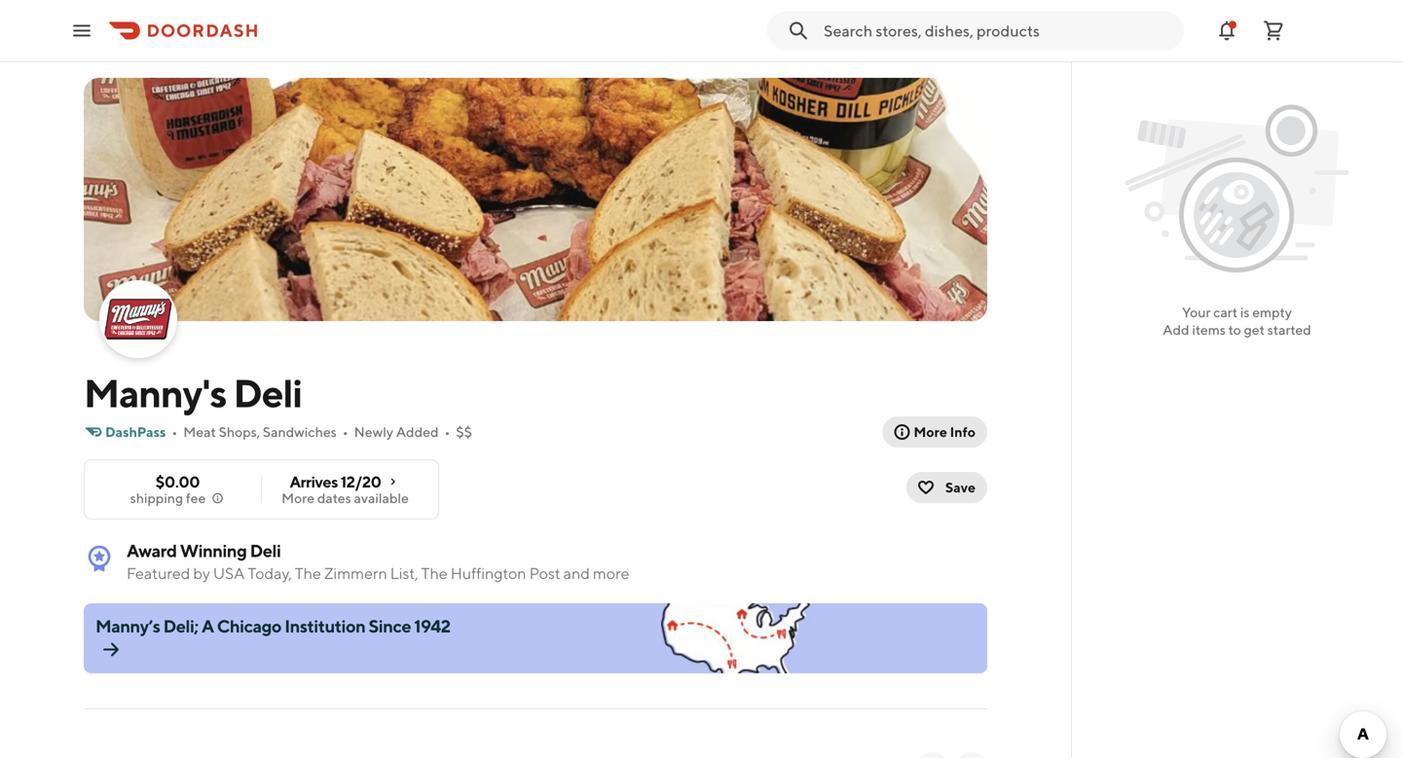 Task type: describe. For each thing, give the bounding box(es) containing it.
arrives 12/20
[[290, 473, 381, 492]]

empty
[[1253, 304, 1293, 321]]

featured
[[127, 565, 190, 583]]

a
[[202, 616, 214, 637]]

3 • from the left
[[445, 424, 450, 440]]

award winning deli featured by usa today, the zimmern list, the huffington post and more
[[127, 541, 630, 583]]

get
[[1245, 322, 1265, 338]]

post
[[530, 565, 561, 583]]

dates
[[317, 491, 351, 507]]

• newly added • $$
[[343, 424, 472, 440]]

more dates available image
[[385, 474, 401, 490]]

meat
[[183, 424, 216, 440]]

0 items, open order cart image
[[1263, 19, 1286, 42]]

$$
[[456, 424, 472, 440]]

notification bell image
[[1216, 19, 1239, 42]]

usa
[[213, 565, 245, 583]]

1942
[[414, 616, 451, 637]]

fee
[[186, 491, 206, 507]]

huffington
[[451, 565, 527, 583]]

1 the from the left
[[295, 565, 321, 583]]

chicago
[[217, 616, 282, 637]]

shipping
[[130, 491, 183, 507]]

and
[[564, 565, 590, 583]]

2 the from the left
[[421, 565, 448, 583]]

info
[[951, 424, 976, 440]]

since
[[369, 616, 411, 637]]

more for more dates available
[[282, 491, 315, 507]]

is
[[1241, 304, 1250, 321]]

save button
[[907, 473, 988, 504]]

save
[[946, 480, 976, 496]]

shops,
[[219, 424, 260, 440]]

your
[[1183, 304, 1211, 321]]

$0.00
[[156, 473, 200, 492]]

sandwiches
[[263, 424, 337, 440]]

zimmern
[[324, 565, 388, 583]]

more for more info
[[914, 424, 948, 440]]



Task type: locate. For each thing, give the bounding box(es) containing it.
more left info
[[914, 424, 948, 440]]

more inside button
[[914, 424, 948, 440]]

more dates available
[[282, 491, 409, 507]]

list,
[[390, 565, 418, 583]]

arrives
[[290, 473, 338, 492]]

12/20
[[341, 473, 381, 492]]

open menu image
[[70, 19, 94, 42]]

1 vertical spatial more
[[282, 491, 315, 507]]

1 horizontal spatial •
[[343, 424, 348, 440]]

deli
[[233, 370, 302, 416], [250, 541, 281, 562]]

1 vertical spatial deli
[[250, 541, 281, 562]]

to
[[1229, 322, 1242, 338]]

0 horizontal spatial more
[[282, 491, 315, 507]]

meat shops, sandwiches
[[183, 424, 337, 440]]

institution
[[285, 616, 366, 637]]

your cart is empty add items to get started
[[1163, 304, 1312, 338]]

award
[[127, 541, 177, 562]]

items
[[1193, 322, 1226, 338]]

by
[[193, 565, 210, 583]]

manny's deli image
[[84, 78, 988, 321], [101, 283, 175, 357]]

more left dates
[[282, 491, 315, 507]]

2 • from the left
[[343, 424, 348, 440]]

dashpass
[[105, 424, 166, 440]]

• left newly
[[343, 424, 348, 440]]

manny's
[[84, 370, 226, 416]]

Store search: begin typing to search for stores available on DoorDash text field
[[824, 20, 1173, 41]]

more info
[[914, 424, 976, 440]]

available
[[354, 491, 409, 507]]

more info button
[[883, 417, 988, 448]]

0 vertical spatial deli
[[233, 370, 302, 416]]

winning
[[180, 541, 247, 562]]

• left meat
[[172, 424, 178, 440]]

1 horizontal spatial more
[[914, 424, 948, 440]]

• left $$
[[445, 424, 450, 440]]

deli up meat shops, sandwiches
[[233, 370, 302, 416]]

0 horizontal spatial •
[[172, 424, 178, 440]]

0 horizontal spatial the
[[295, 565, 321, 583]]

started
[[1268, 322, 1312, 338]]

newly
[[354, 424, 394, 440]]

•
[[172, 424, 178, 440], [343, 424, 348, 440], [445, 424, 450, 440]]

manny's deli; a chicago institution since 1942
[[95, 616, 451, 637]]

the
[[295, 565, 321, 583], [421, 565, 448, 583]]

added
[[396, 424, 439, 440]]

the right list,
[[421, 565, 448, 583]]

cart
[[1214, 304, 1238, 321]]

2 horizontal spatial •
[[445, 424, 450, 440]]

manny's deli
[[84, 370, 302, 416]]

more
[[593, 565, 630, 583]]

manny's
[[95, 616, 160, 637]]

0 vertical spatial more
[[914, 424, 948, 440]]

add
[[1163, 322, 1190, 338]]

deli up today, at bottom
[[250, 541, 281, 562]]

deli inside the award winning deli featured by usa today, the zimmern list, the huffington post and more
[[250, 541, 281, 562]]

more
[[914, 424, 948, 440], [282, 491, 315, 507]]

the right today, at bottom
[[295, 565, 321, 583]]

deli;
[[163, 616, 199, 637]]

shipping fee
[[130, 491, 206, 507]]

1 horizontal spatial the
[[421, 565, 448, 583]]

1 • from the left
[[172, 424, 178, 440]]

dashpass •
[[105, 424, 178, 440]]

today,
[[248, 565, 292, 583]]



Task type: vqa. For each thing, say whether or not it's contained in the screenshot.
top with
no



